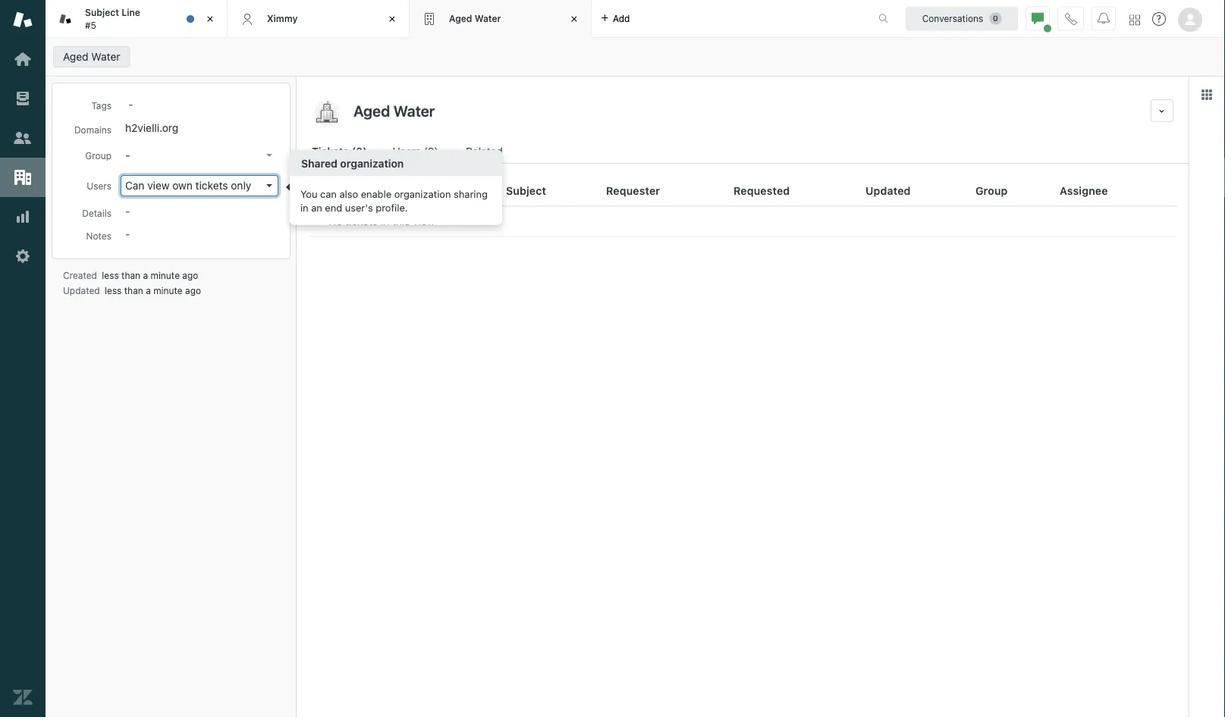 Task type: vqa. For each thing, say whether or not it's contained in the screenshot.
'Related'
yes



Task type: locate. For each thing, give the bounding box(es) containing it.
subject for subject
[[506, 185, 547, 197]]

1 vertical spatial updated
[[63, 285, 100, 296]]

1 vertical spatial than
[[124, 285, 143, 296]]

subject inside subject line #5
[[85, 7, 119, 18]]

less
[[102, 270, 119, 281], [105, 285, 122, 296]]

line
[[122, 7, 140, 18]]

1 vertical spatial subject
[[506, 185, 547, 197]]

status
[[355, 185, 388, 197]]

0 horizontal spatial subject
[[85, 7, 119, 18]]

less right created
[[102, 270, 119, 281]]

tickets inside can view own tickets only button
[[196, 179, 228, 192]]

tickets (0)
[[312, 145, 367, 158]]

1 vertical spatial view
[[413, 215, 435, 228]]

close image
[[385, 11, 400, 27], [567, 11, 582, 27]]

subject for subject line #5
[[85, 7, 119, 18]]

details
[[82, 208, 112, 219]]

notifications image
[[1098, 13, 1110, 25]]

in left an
[[301, 202, 309, 213]]

tickets (0) link
[[312, 143, 367, 163]]

tab
[[46, 0, 228, 38]]

can
[[320, 188, 337, 200]]

1 close image from the left
[[385, 11, 400, 27]]

ago
[[182, 270, 198, 281], [185, 285, 201, 296]]

zendesk support image
[[13, 10, 33, 30]]

0 horizontal spatial tickets
[[196, 179, 228, 192]]

None text field
[[349, 99, 1145, 122]]

1 horizontal spatial (0)
[[424, 145, 438, 158]]

2 close image from the left
[[567, 11, 582, 27]]

0 horizontal spatial water
[[91, 50, 120, 63]]

0 horizontal spatial (0)
[[352, 145, 367, 158]]

- button
[[121, 145, 279, 166]]

can
[[125, 179, 145, 192]]

tickets
[[196, 179, 228, 192], [345, 215, 378, 228]]

arrow down image inside can view own tickets only button
[[266, 184, 272, 187]]

1 horizontal spatial aged water
[[449, 13, 501, 24]]

0 vertical spatial arrow down image
[[266, 154, 272, 157]]

view right this
[[413, 215, 435, 228]]

1 horizontal spatial close image
[[567, 11, 582, 27]]

1 vertical spatial aged
[[63, 50, 88, 63]]

updated
[[866, 185, 911, 197], [63, 285, 100, 296]]

in
[[301, 202, 309, 213], [381, 215, 389, 228]]

subject
[[85, 7, 119, 18], [506, 185, 547, 197]]

secondary element
[[46, 42, 1226, 72]]

aged water link
[[53, 46, 130, 68]]

group
[[85, 150, 112, 161], [976, 185, 1008, 197]]

0 vertical spatial view
[[147, 179, 170, 192]]

tickets down user's
[[345, 215, 378, 228]]

users up details
[[87, 181, 112, 191]]

1 vertical spatial water
[[91, 50, 120, 63]]

0 horizontal spatial users
[[87, 181, 112, 191]]

0 vertical spatial water
[[475, 13, 501, 24]]

h2vielli.org
[[125, 122, 179, 134]]

- field
[[122, 96, 279, 112]]

0 vertical spatial users
[[393, 145, 421, 158]]

1 horizontal spatial group
[[976, 185, 1008, 197]]

0 vertical spatial group
[[85, 150, 112, 161]]

#5
[[85, 20, 96, 30]]

(0) right the tickets
[[352, 145, 367, 158]]

(0) for users (0)
[[424, 145, 438, 158]]

(0) left the related at the top left
[[424, 145, 438, 158]]

subject right sharing
[[506, 185, 547, 197]]

2 (0) from the left
[[424, 145, 438, 158]]

less down notes
[[105, 285, 122, 296]]

1 vertical spatial arrow down image
[[266, 184, 272, 187]]

1 arrow down image from the top
[[266, 154, 272, 157]]

water inside secondary element
[[91, 50, 120, 63]]

reporting image
[[13, 207, 33, 227]]

close image inside ximmy tab
[[385, 11, 400, 27]]

0 vertical spatial aged
[[449, 13, 472, 24]]

0 horizontal spatial close image
[[385, 11, 400, 27]]

aged water
[[449, 13, 501, 24], [63, 50, 120, 63]]

related link
[[466, 143, 505, 163]]

0 vertical spatial organization
[[340, 157, 404, 170]]

1 horizontal spatial in
[[381, 215, 389, 228]]

shared organization
[[301, 157, 404, 170]]

admin image
[[13, 247, 33, 266]]

0 vertical spatial updated
[[866, 185, 911, 197]]

(0)
[[352, 145, 367, 158], [424, 145, 438, 158]]

1 vertical spatial organization
[[394, 188, 451, 200]]

tickets right "own"
[[196, 179, 228, 192]]

users
[[393, 145, 421, 158], [87, 181, 112, 191]]

view right can
[[147, 179, 170, 192]]

0 vertical spatial subject
[[85, 7, 119, 18]]

related
[[466, 145, 503, 158]]

in inside grid
[[381, 215, 389, 228]]

close image
[[203, 11, 218, 27]]

domains
[[74, 124, 112, 135]]

profile.
[[376, 202, 408, 213]]

requester
[[606, 185, 661, 197]]

water
[[475, 13, 501, 24], [91, 50, 120, 63]]

users (0) link
[[393, 143, 441, 163]]

organization up status
[[340, 157, 404, 170]]

view
[[147, 179, 170, 192], [413, 215, 435, 228]]

requested
[[734, 185, 790, 197]]

arrow down image inside - button
[[266, 154, 272, 157]]

ticket
[[320, 185, 352, 197]]

zendesk products image
[[1130, 15, 1141, 25]]

end
[[325, 202, 342, 213]]

main element
[[0, 0, 46, 718]]

minute
[[151, 270, 180, 281], [153, 285, 183, 296]]

1 horizontal spatial view
[[413, 215, 435, 228]]

user's
[[345, 202, 373, 213]]

customers image
[[13, 128, 33, 148]]

0 vertical spatial aged water
[[449, 13, 501, 24]]

view inside button
[[147, 179, 170, 192]]

aged
[[449, 13, 472, 24], [63, 50, 88, 63]]

1 horizontal spatial tickets
[[345, 215, 378, 228]]

1 horizontal spatial subject
[[506, 185, 547, 197]]

close image for aged water
[[567, 11, 582, 27]]

1 (0) from the left
[[352, 145, 367, 158]]

in down profile.
[[381, 215, 389, 228]]

close image inside aged water tab
[[567, 11, 582, 27]]

organization
[[340, 157, 404, 170], [394, 188, 451, 200]]

1 vertical spatial in
[[381, 215, 389, 228]]

water inside tab
[[475, 13, 501, 24]]

1 horizontal spatial updated
[[866, 185, 911, 197]]

0 horizontal spatial view
[[147, 179, 170, 192]]

created
[[63, 270, 97, 281]]

subject line #5
[[85, 7, 140, 30]]

1 vertical spatial aged water
[[63, 50, 120, 63]]

users up you can also enable organization sharing in an end user's profile.
[[393, 145, 421, 158]]

a
[[143, 270, 148, 281], [146, 285, 151, 296]]

0 vertical spatial in
[[301, 202, 309, 213]]

than
[[121, 270, 140, 281], [124, 285, 143, 296]]

2 arrow down image from the top
[[266, 184, 272, 187]]

subject up #5
[[85, 7, 119, 18]]

can view own tickets only button
[[121, 175, 279, 197]]

1 horizontal spatial users
[[393, 145, 421, 158]]

tabs tab list
[[46, 0, 863, 38]]

0 vertical spatial than
[[121, 270, 140, 281]]

zendesk image
[[13, 688, 33, 708]]

arrow down image left shared
[[266, 154, 272, 157]]

0 vertical spatial tickets
[[196, 179, 228, 192]]

1 horizontal spatial aged
[[449, 13, 472, 24]]

arrow down image
[[266, 154, 272, 157], [266, 184, 272, 187]]

1 horizontal spatial water
[[475, 13, 501, 24]]

aged water inside tab
[[449, 13, 501, 24]]

0 horizontal spatial aged
[[63, 50, 88, 63]]

grid
[[297, 176, 1189, 718]]

tags
[[91, 100, 112, 111]]

0 horizontal spatial aged water
[[63, 50, 120, 63]]

arrow down image for can view own tickets only
[[266, 184, 272, 187]]

0 horizontal spatial in
[[301, 202, 309, 213]]

arrow down image right only
[[266, 184, 272, 187]]

0 horizontal spatial updated
[[63, 285, 100, 296]]

0 vertical spatial ago
[[182, 270, 198, 281]]

1 vertical spatial users
[[87, 181, 112, 191]]

organization up profile.
[[394, 188, 451, 200]]

updated inside created less than a minute ago updated less than a minute ago
[[63, 285, 100, 296]]



Task type: describe. For each thing, give the bounding box(es) containing it.
you
[[301, 188, 318, 200]]

1 vertical spatial minute
[[153, 285, 183, 296]]

you can also enable organization sharing in an end user's profile.
[[301, 188, 488, 213]]

arrow down image for -
[[266, 154, 272, 157]]

0 vertical spatial a
[[143, 270, 148, 281]]

add
[[613, 13, 630, 24]]

conversations button
[[906, 6, 1019, 31]]

icon_org image
[[312, 99, 342, 130]]

in inside you can also enable organization sharing in an end user's profile.
[[301, 202, 309, 213]]

created less than a minute ago updated less than a minute ago
[[63, 270, 201, 296]]

users (0)
[[393, 145, 438, 158]]

close image for ximmy
[[385, 11, 400, 27]]

users for users (0)
[[393, 145, 421, 158]]

get help image
[[1153, 12, 1167, 26]]

apps image
[[1201, 89, 1214, 101]]

own
[[173, 179, 193, 192]]

get started image
[[13, 49, 33, 69]]

1 vertical spatial group
[[976, 185, 1008, 197]]

assignee
[[1060, 185, 1109, 197]]

conversations
[[923, 13, 984, 24]]

sharing
[[454, 188, 488, 200]]

shared
[[301, 157, 338, 170]]

0 horizontal spatial group
[[85, 150, 112, 161]]

only
[[231, 179, 251, 192]]

ticket status
[[320, 185, 388, 197]]

ximmy
[[267, 13, 298, 24]]

tab containing subject line
[[46, 0, 228, 38]]

organizations image
[[13, 168, 33, 187]]

aged inside tab
[[449, 13, 472, 24]]

users for users
[[87, 181, 112, 191]]

views image
[[13, 89, 33, 109]]

1 vertical spatial a
[[146, 285, 151, 296]]

tickets
[[312, 145, 349, 158]]

this
[[392, 215, 410, 228]]

aged water inside secondary element
[[63, 50, 120, 63]]

1 vertical spatial tickets
[[345, 215, 378, 228]]

grid containing ticket status
[[297, 176, 1189, 718]]

-
[[125, 149, 130, 162]]

0 vertical spatial less
[[102, 270, 119, 281]]

can view own tickets only
[[125, 179, 251, 192]]

no
[[329, 215, 343, 228]]

an
[[311, 202, 322, 213]]

enable
[[361, 188, 392, 200]]

organization inside you can also enable organization sharing in an end user's profile.
[[394, 188, 451, 200]]

also
[[340, 188, 358, 200]]

notes
[[86, 231, 112, 241]]

0 vertical spatial minute
[[151, 270, 180, 281]]

add button
[[592, 0, 639, 37]]

aged inside secondary element
[[63, 50, 88, 63]]

id
[[464, 185, 475, 197]]

ximmy tab
[[228, 0, 410, 38]]

(0) for tickets (0)
[[352, 145, 367, 158]]

aged water tab
[[410, 0, 592, 38]]

1 vertical spatial ago
[[185, 285, 201, 296]]

button displays agent's chat status as online. image
[[1032, 13, 1044, 25]]

no tickets in this view
[[329, 215, 435, 228]]

1 vertical spatial less
[[105, 285, 122, 296]]



